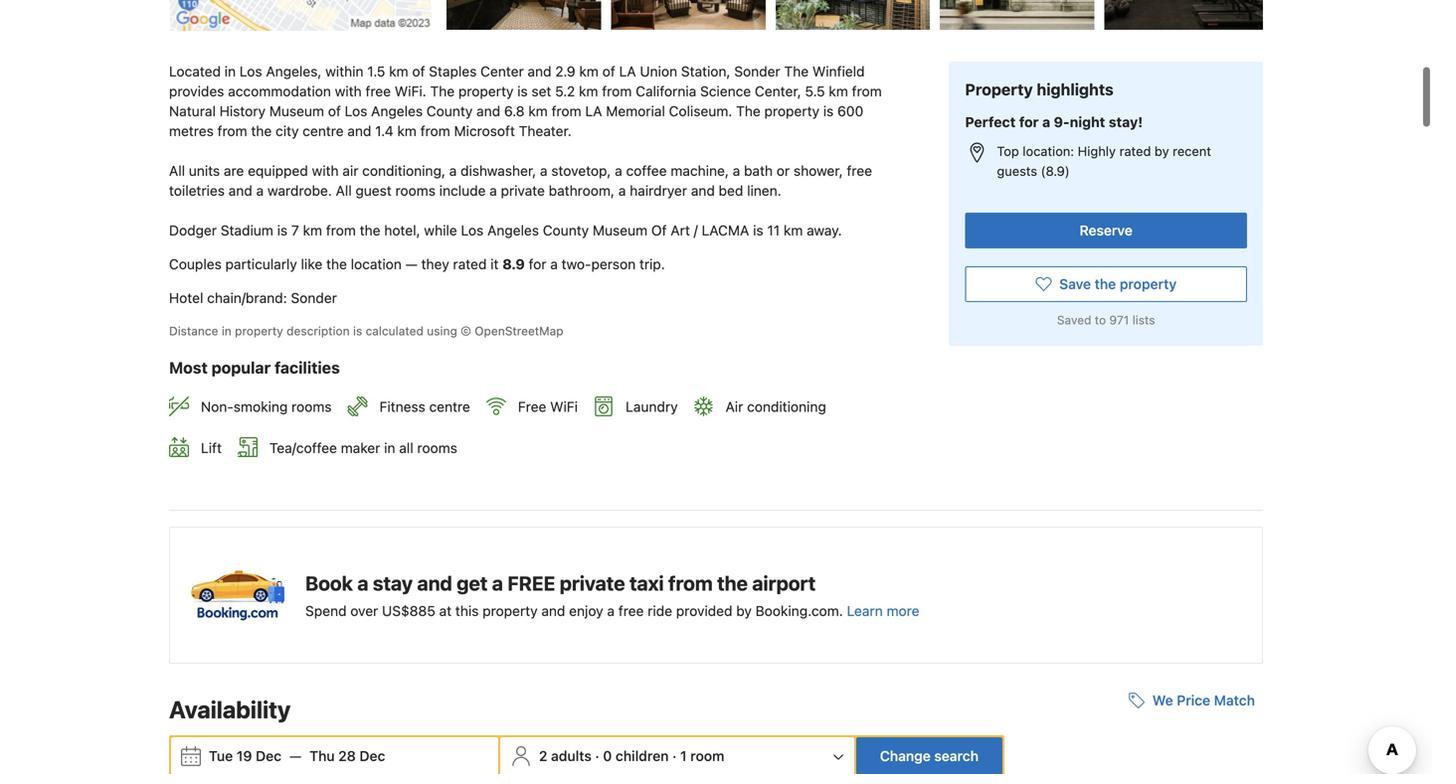 Task type: describe. For each thing, give the bounding box(es) containing it.
property highlights
[[965, 80, 1114, 99]]

location:
[[1023, 144, 1074, 158]]

0 vertical spatial with
[[335, 83, 362, 100]]

tue 19 dec — thu 28 dec
[[209, 748, 385, 765]]

change
[[880, 748, 931, 765]]

learn
[[847, 603, 883, 619]]

0 horizontal spatial los
[[240, 63, 262, 80]]

a right get
[[492, 572, 503, 595]]

by inside top location: highly rated by recent guests (8.9)
[[1155, 144, 1169, 158]]

top
[[997, 144, 1019, 158]]

2 horizontal spatial of
[[602, 63, 615, 80]]

children
[[616, 748, 669, 765]]

within
[[325, 63, 364, 80]]

shower,
[[794, 163, 843, 179]]

and up set at the left top of the page
[[528, 63, 552, 80]]

is left 11
[[753, 222, 763, 239]]

bathroom,
[[549, 183, 615, 199]]

and up at
[[417, 572, 452, 595]]

search
[[934, 748, 979, 765]]

laundry
[[626, 399, 678, 415]]

6.8
[[504, 103, 525, 119]]

km right 2.9
[[579, 63, 599, 80]]

1 vertical spatial centre
[[429, 399, 470, 415]]

city
[[276, 123, 299, 139]]

0 horizontal spatial for
[[529, 256, 547, 273]]

private inside located in los angeles, within 1.5 km of staples center and 2.9 km of la union station, sonder the winfield provides accommodation with free wifi. the property is set 5.2 km from california science center, 5.5 km from natural history museum of los angeles county and 6.8 km from la memorial coliseum. the property is 600 metres from the city centre and 1.4 km from microsoft theater. all units are equipped with air conditioning, a dishwasher, a stovetop, a coffee machine, a bath or shower, free toiletries and a wardrobe. all guest rooms include a private bathroom, a hairdryer and bed linen. dodger stadium is 7 km from the hotel, while los angeles county museum of art / lacma is 11 km away.
[[501, 183, 545, 199]]

or
[[777, 163, 790, 179]]

11
[[767, 222, 780, 239]]

and left 1.4
[[347, 123, 371, 139]]

from right 7
[[326, 222, 356, 239]]

1 dec from the left
[[256, 748, 282, 765]]

7
[[291, 222, 299, 239]]

union
[[640, 63, 677, 80]]

and left enjoy
[[541, 603, 565, 619]]

distance
[[169, 324, 218, 338]]

from up memorial
[[602, 83, 632, 100]]

book a stay and get a free private taxi from the airport spend over ‎us$885‏ at this property and enjoy a free ride provided by booking.com. learn more
[[305, 572, 920, 619]]

recent
[[1173, 144, 1211, 158]]

non-smoking rooms
[[201, 399, 332, 415]]

at
[[439, 603, 452, 619]]

a down dishwasher,
[[490, 183, 497, 199]]

tea/coffee maker in all rooms
[[269, 440, 457, 456]]

trip.
[[639, 256, 665, 273]]

microsoft
[[454, 123, 515, 139]]

reserve button
[[965, 213, 1247, 249]]

thu 28 dec button
[[302, 739, 393, 775]]

coffee
[[626, 163, 667, 179]]

28
[[338, 748, 356, 765]]

tue 19 dec button
[[201, 739, 289, 775]]

1 · from the left
[[595, 748, 599, 765]]

from down wifi.
[[420, 123, 450, 139]]

is left set at the left top of the page
[[517, 83, 528, 100]]

it
[[491, 256, 499, 273]]

property down center
[[458, 83, 514, 100]]

property inside dropdown button
[[1120, 276, 1177, 292]]

0
[[603, 748, 612, 765]]

free inside book a stay and get a free private taxi from the airport spend over ‎us$885‏ at this property and enjoy a free ride provided by booking.com. learn more
[[618, 603, 644, 619]]

1 vertical spatial county
[[543, 222, 589, 239]]

2 adults · 0 children · 1 room button
[[502, 738, 852, 775]]

km right 5.2
[[579, 83, 598, 100]]

1 horizontal spatial for
[[1019, 114, 1039, 130]]

km down winfield
[[829, 83, 848, 100]]

free
[[518, 399, 546, 415]]

taxi
[[630, 572, 664, 595]]

2 vertical spatial in
[[384, 440, 395, 456]]

1 vertical spatial rated
[[453, 256, 487, 273]]

book a stay and get a free private taxi from the airport image
[[186, 544, 289, 647]]

winfield
[[812, 63, 865, 80]]

a up include
[[449, 163, 457, 179]]

1.4
[[375, 123, 394, 139]]

1 vertical spatial los
[[345, 103, 367, 119]]

more
[[887, 603, 920, 619]]

a right enjoy
[[607, 603, 615, 619]]

this
[[455, 603, 479, 619]]

1 horizontal spatial of
[[412, 63, 425, 80]]

california
[[636, 83, 696, 100]]

and down machine,
[[691, 183, 715, 199]]

the right like
[[326, 256, 347, 273]]

thu
[[309, 748, 335, 765]]

perfect
[[965, 114, 1016, 130]]

and up microsoft
[[476, 103, 500, 119]]

the left hotel,
[[360, 222, 380, 239]]

1 vertical spatial angeles
[[487, 222, 539, 239]]

the left city
[[251, 123, 272, 139]]

all
[[399, 440, 413, 456]]

bath
[[744, 163, 773, 179]]

from down 5.2
[[552, 103, 581, 119]]

tea/coffee
[[269, 440, 337, 456]]

600
[[838, 103, 864, 119]]

1 horizontal spatial all
[[336, 183, 352, 199]]

center
[[481, 63, 524, 80]]

saved to 971 lists
[[1057, 313, 1155, 327]]

dodger
[[169, 222, 217, 239]]

couples
[[169, 256, 222, 273]]

facilities
[[275, 359, 340, 378]]

from inside book a stay and get a free private taxi from the airport spend over ‎us$885‏ at this property and enjoy a free ride provided by booking.com. learn more
[[668, 572, 713, 595]]

©
[[461, 324, 471, 338]]

wifi
[[550, 399, 578, 415]]

airport
[[752, 572, 816, 595]]

is left calculated
[[353, 324, 362, 338]]

1
[[680, 748, 687, 765]]

learn more button
[[847, 601, 920, 621]]

property inside book a stay and get a free private taxi from the airport spend over ‎us$885‏ at this property and enjoy a free ride provided by booking.com. learn more
[[483, 603, 538, 619]]

and down are
[[228, 183, 252, 199]]

1 vertical spatial free
[[847, 163, 872, 179]]

theater.
[[519, 123, 572, 139]]

0 vertical spatial la
[[619, 63, 636, 80]]

2 horizontal spatial los
[[461, 222, 484, 239]]

coliseum.
[[669, 103, 732, 119]]

chain/brand:
[[207, 290, 287, 306]]

they
[[421, 256, 449, 273]]

stay!
[[1109, 114, 1143, 130]]

ride
[[648, 603, 672, 619]]

a left "hairdryer"
[[618, 183, 626, 199]]

while
[[424, 222, 457, 239]]

history
[[220, 103, 266, 119]]

memorial
[[606, 103, 665, 119]]

equipped
[[248, 163, 308, 179]]

highly
[[1078, 144, 1116, 158]]

property down hotel chain/brand: sonder
[[235, 324, 283, 338]]

km right 11
[[784, 222, 803, 239]]

angeles,
[[266, 63, 322, 80]]

location
[[351, 256, 402, 273]]



Task type: vqa. For each thing, say whether or not it's contained in the screenshot.
92% OF PLACES TO STAY ARE UNAVAILABLE FOR YOUR DATES ON OUR SITE.
no



Task type: locate. For each thing, give the bounding box(es) containing it.
center,
[[755, 83, 801, 100]]

machine,
[[671, 163, 729, 179]]

in right distance on the top of page
[[222, 324, 232, 338]]

1 vertical spatial for
[[529, 256, 547, 273]]

· left "0"
[[595, 748, 599, 765]]

9-
[[1054, 114, 1070, 130]]

property
[[965, 80, 1033, 99]]

a left 9- at the right of the page
[[1042, 114, 1050, 130]]

from up provided
[[668, 572, 713, 595]]

availability
[[169, 696, 291, 724]]

rooms down facilities at the top left
[[292, 399, 332, 415]]

1 vertical spatial in
[[222, 324, 232, 338]]

art
[[671, 222, 690, 239]]

staples
[[429, 63, 477, 80]]

2 vertical spatial free
[[618, 603, 644, 619]]

fitness centre
[[379, 399, 470, 415]]

1 horizontal spatial private
[[560, 572, 625, 595]]

by right provided
[[736, 603, 752, 619]]

a down equipped
[[256, 183, 264, 199]]

rated inside top location: highly rated by recent guests (8.9)
[[1120, 144, 1151, 158]]

a left coffee
[[615, 163, 622, 179]]

perfect for a 9-night stay!
[[965, 114, 1143, 130]]

1 vertical spatial sonder
[[291, 290, 337, 306]]

a up over
[[357, 572, 368, 595]]

for left 9- at the right of the page
[[1019, 114, 1039, 130]]

museum up person
[[593, 222, 648, 239]]

8.9
[[502, 256, 525, 273]]

all down air
[[336, 183, 352, 199]]

1 horizontal spatial centre
[[429, 399, 470, 415]]

is
[[517, 83, 528, 100], [823, 103, 834, 119], [277, 222, 288, 239], [753, 222, 763, 239], [353, 324, 362, 338]]

a left two-
[[550, 256, 558, 273]]

angeles up 1.4
[[371, 103, 423, 119]]

private down dishwasher,
[[501, 183, 545, 199]]

fitness
[[379, 399, 425, 415]]

2 horizontal spatial free
[[847, 163, 872, 179]]

dec right the 19 on the bottom left of page
[[256, 748, 282, 765]]

by left recent
[[1155, 144, 1169, 158]]

particularly
[[225, 256, 297, 273]]

los up accommodation
[[240, 63, 262, 80]]

are
[[224, 163, 244, 179]]

private inside book a stay and get a free private taxi from the airport spend over ‎us$885‏ at this property and enjoy a free ride provided by booking.com. learn more
[[560, 572, 625, 595]]

free left ride
[[618, 603, 644, 619]]

calculated
[[366, 324, 424, 338]]

property
[[458, 83, 514, 100], [764, 103, 820, 119], [1120, 276, 1177, 292], [235, 324, 283, 338], [483, 603, 538, 619]]

smoking
[[234, 399, 288, 415]]

0 vertical spatial rated
[[1120, 144, 1151, 158]]

dec
[[256, 748, 282, 765], [360, 748, 385, 765]]

of
[[651, 222, 667, 239]]

0 vertical spatial museum
[[269, 103, 324, 119]]

1 vertical spatial the
[[430, 83, 455, 100]]

couples particularly like the location — they rated it 8.9 for a two-person trip.
[[169, 256, 665, 273]]

of down within
[[328, 103, 341, 119]]

rated down stay!
[[1120, 144, 1151, 158]]

centre right city
[[303, 123, 344, 139]]

0 horizontal spatial museum
[[269, 103, 324, 119]]

0 horizontal spatial la
[[585, 103, 602, 119]]

1.5
[[367, 63, 385, 80]]

0 vertical spatial sonder
[[734, 63, 780, 80]]

of right 2.9
[[602, 63, 615, 80]]

is left 600
[[823, 103, 834, 119]]

the right "save"
[[1095, 276, 1116, 292]]

1 horizontal spatial dec
[[360, 748, 385, 765]]

la left memorial
[[585, 103, 602, 119]]

0 vertical spatial centre
[[303, 123, 344, 139]]

5.2
[[555, 83, 575, 100]]

metres
[[169, 123, 214, 139]]

0 vertical spatial private
[[501, 183, 545, 199]]

1 horizontal spatial county
[[543, 222, 589, 239]]

2 horizontal spatial the
[[784, 63, 809, 80]]

in for located
[[225, 63, 236, 80]]

museum
[[269, 103, 324, 119], [593, 222, 648, 239]]

the up provided
[[717, 572, 748, 595]]

2 adults · 0 children · 1 room
[[539, 748, 724, 765]]

sonder up description
[[291, 290, 337, 306]]

units
[[189, 163, 220, 179]]

2.9
[[555, 63, 576, 80]]

0 vertical spatial by
[[1155, 144, 1169, 158]]

for
[[1019, 114, 1039, 130], [529, 256, 547, 273]]

and
[[528, 63, 552, 80], [476, 103, 500, 119], [347, 123, 371, 139], [228, 183, 252, 199], [691, 183, 715, 199], [417, 572, 452, 595], [541, 603, 565, 619]]

0 vertical spatial in
[[225, 63, 236, 80]]

the down science
[[736, 103, 761, 119]]

1 vertical spatial with
[[312, 163, 339, 179]]

km right 7
[[303, 222, 322, 239]]

angeles up the 8.9
[[487, 222, 539, 239]]

is left 7
[[277, 222, 288, 239]]

free down 1.5
[[365, 83, 391, 100]]

stovetop,
[[551, 163, 611, 179]]

los right while
[[461, 222, 484, 239]]

0 vertical spatial the
[[784, 63, 809, 80]]

km right 1.5
[[389, 63, 408, 80]]

dishwasher,
[[461, 163, 536, 179]]

in for distance
[[222, 324, 232, 338]]

19
[[237, 748, 252, 765]]

— left "thu"
[[289, 748, 302, 765]]

los
[[240, 63, 262, 80], [345, 103, 367, 119], [461, 222, 484, 239]]

guests
[[997, 163, 1037, 178]]

county down staples
[[427, 103, 473, 119]]

the up center,
[[784, 63, 809, 80]]

0 horizontal spatial of
[[328, 103, 341, 119]]

from down history
[[217, 123, 247, 139]]

2 vertical spatial the
[[736, 103, 761, 119]]

0 horizontal spatial rated
[[453, 256, 487, 273]]

science
[[700, 83, 751, 100]]

centre inside located in los angeles, within 1.5 km of staples center and 2.9 km of la union station, sonder the winfield provides accommodation with free wifi. the property is set 5.2 km from california science center, 5.5 km from natural history museum of los angeles county and 6.8 km from la memorial coliseum. the property is 600 metres from the city centre and 1.4 km from microsoft theater. all units are equipped with air conditioning, a dishwasher, a stovetop, a coffee machine, a bath or shower, free toiletries and a wardrobe. all guest rooms include a private bathroom, a hairdryer and bed linen. dodger stadium is 7 km from the hotel, while los angeles county museum of art / lacma is 11 km away.
[[303, 123, 344, 139]]

museum up city
[[269, 103, 324, 119]]

a up bed at the top right
[[733, 163, 740, 179]]

2 vertical spatial los
[[461, 222, 484, 239]]

0 horizontal spatial centre
[[303, 123, 344, 139]]

1 horizontal spatial free
[[618, 603, 644, 619]]

· left '1'
[[672, 748, 677, 765]]

1 horizontal spatial the
[[736, 103, 761, 119]]

1 horizontal spatial sonder
[[734, 63, 780, 80]]

with left air
[[312, 163, 339, 179]]

0 horizontal spatial sonder
[[291, 290, 337, 306]]

private up enjoy
[[560, 572, 625, 595]]

·
[[595, 748, 599, 765], [672, 748, 677, 765]]

1 vertical spatial museum
[[593, 222, 648, 239]]

provided
[[676, 603, 733, 619]]

property down center,
[[764, 103, 820, 119]]

toiletries
[[169, 183, 225, 199]]

the down staples
[[430, 83, 455, 100]]

in inside located in los angeles, within 1.5 km of staples center and 2.9 km of la union station, sonder the winfield provides accommodation with free wifi. the property is set 5.2 km from california science center, 5.5 km from natural history museum of los angeles county and 6.8 km from la memorial coliseum. the property is 600 metres from the city centre and 1.4 km from microsoft theater. all units are equipped with air conditioning, a dishwasher, a stovetop, a coffee machine, a bath or shower, free toiletries and a wardrobe. all guest rooms include a private bathroom, a hairdryer and bed linen. dodger stadium is 7 km from the hotel, while los angeles county museum of art / lacma is 11 km away.
[[225, 63, 236, 80]]

971
[[1110, 313, 1129, 327]]

property up 'lists'
[[1120, 276, 1177, 292]]

rooms right all
[[417, 440, 457, 456]]

1 vertical spatial by
[[736, 603, 752, 619]]

all left units
[[169, 163, 185, 179]]

0 horizontal spatial dec
[[256, 748, 282, 765]]

book
[[305, 572, 353, 595]]

1 horizontal spatial los
[[345, 103, 367, 119]]

la left the union
[[619, 63, 636, 80]]

hairdryer
[[630, 183, 687, 199]]

change search
[[880, 748, 979, 765]]

0 vertical spatial los
[[240, 63, 262, 80]]

rated left "it"
[[453, 256, 487, 273]]

person
[[591, 256, 636, 273]]

located
[[169, 63, 221, 80]]

station,
[[681, 63, 731, 80]]

0 vertical spatial county
[[427, 103, 473, 119]]

rooms down "conditioning,"
[[395, 183, 436, 199]]

sonder up center,
[[734, 63, 780, 80]]

1 horizontal spatial ·
[[672, 748, 677, 765]]

with down within
[[335, 83, 362, 100]]

1 vertical spatial private
[[560, 572, 625, 595]]

from up 600
[[852, 83, 882, 100]]

property down free
[[483, 603, 538, 619]]

provides
[[169, 83, 224, 100]]

natural
[[169, 103, 216, 119]]

/
[[694, 222, 698, 239]]

1 vertical spatial —
[[289, 748, 302, 765]]

0 vertical spatial —
[[405, 256, 417, 273]]

all
[[169, 163, 185, 179], [336, 183, 352, 199]]

0 horizontal spatial —
[[289, 748, 302, 765]]

0 horizontal spatial the
[[430, 83, 455, 100]]

1 horizontal spatial —
[[405, 256, 417, 273]]

free
[[365, 83, 391, 100], [847, 163, 872, 179], [618, 603, 644, 619]]

linen.
[[747, 183, 782, 199]]

bed
[[719, 183, 743, 199]]

air conditioning
[[726, 399, 826, 415]]

most popular facilities
[[169, 359, 340, 378]]

by
[[1155, 144, 1169, 158], [736, 603, 752, 619]]

0 horizontal spatial by
[[736, 603, 752, 619]]

centre
[[303, 123, 344, 139], [429, 399, 470, 415]]

0 vertical spatial all
[[169, 163, 185, 179]]

wifi.
[[395, 83, 426, 100]]

the inside book a stay and get a free private taxi from the airport spend over ‎us$885‏ at this property and enjoy a free ride provided by booking.com. learn more
[[717, 572, 748, 595]]

0 vertical spatial free
[[365, 83, 391, 100]]

2 · from the left
[[672, 748, 677, 765]]

1 vertical spatial la
[[585, 103, 602, 119]]

county
[[427, 103, 473, 119], [543, 222, 589, 239]]

0 horizontal spatial all
[[169, 163, 185, 179]]

for right the 8.9
[[529, 256, 547, 273]]

1 vertical spatial rooms
[[292, 399, 332, 415]]

free right shower,
[[847, 163, 872, 179]]

0 vertical spatial angeles
[[371, 103, 423, 119]]

1 horizontal spatial museum
[[593, 222, 648, 239]]

0 vertical spatial for
[[1019, 114, 1039, 130]]

1 horizontal spatial rated
[[1120, 144, 1151, 158]]

away.
[[807, 222, 842, 239]]

by inside book a stay and get a free private taxi from the airport spend over ‎us$885‏ at this property and enjoy a free ride provided by booking.com. learn more
[[736, 603, 752, 619]]

sonder inside located in los angeles, within 1.5 km of staples center and 2.9 km of la union station, sonder the winfield provides accommodation with free wifi. the property is set 5.2 km from california science center, 5.5 km from natural history museum of los angeles county and 6.8 km from la memorial coliseum. the property is 600 metres from the city centre and 1.4 km from microsoft theater. all units are equipped with air conditioning, a dishwasher, a stovetop, a coffee machine, a bath or shower, free toiletries and a wardrobe. all guest rooms include a private bathroom, a hairdryer and bed linen. dodger stadium is 7 km from the hotel, while los angeles county museum of art / lacma is 11 km away.
[[734, 63, 780, 80]]

of up wifi.
[[412, 63, 425, 80]]

centre right fitness
[[429, 399, 470, 415]]

hotel
[[169, 290, 203, 306]]

hotel chain/brand: sonder
[[169, 290, 337, 306]]

2 dec from the left
[[360, 748, 385, 765]]

los down within
[[345, 103, 367, 119]]

2
[[539, 748, 547, 765]]

saved
[[1057, 313, 1092, 327]]

we price match
[[1153, 692, 1255, 709]]

1 vertical spatial all
[[336, 183, 352, 199]]

— left they
[[405, 256, 417, 273]]

0 horizontal spatial angeles
[[371, 103, 423, 119]]

county up two-
[[543, 222, 589, 239]]

0 horizontal spatial ·
[[595, 748, 599, 765]]

2 vertical spatial rooms
[[417, 440, 457, 456]]

free
[[508, 572, 555, 595]]

rooms inside located in los angeles, within 1.5 km of staples center and 2.9 km of la union station, sonder the winfield provides accommodation with free wifi. the property is set 5.2 km from california science center, 5.5 km from natural history museum of los angeles county and 6.8 km from la memorial coliseum. the property is 600 metres from the city centre and 1.4 km from microsoft theater. all units are equipped with air conditioning, a dishwasher, a stovetop, a coffee machine, a bath or shower, free toiletries and a wardrobe. all guest rooms include a private bathroom, a hairdryer and bed linen. dodger stadium is 7 km from the hotel, while los angeles county museum of art / lacma is 11 km away.
[[395, 183, 436, 199]]

the inside dropdown button
[[1095, 276, 1116, 292]]

maker
[[341, 440, 380, 456]]

night
[[1070, 114, 1105, 130]]

km right 1.4
[[397, 123, 417, 139]]

1 horizontal spatial la
[[619, 63, 636, 80]]

km down set at the left top of the page
[[528, 103, 548, 119]]

0 horizontal spatial free
[[365, 83, 391, 100]]

get
[[457, 572, 488, 595]]

dec right 28
[[360, 748, 385, 765]]

openstreetmap
[[475, 324, 564, 338]]

accommodation
[[228, 83, 331, 100]]

lift
[[201, 440, 222, 456]]

in right located
[[225, 63, 236, 80]]

0 horizontal spatial county
[[427, 103, 473, 119]]

stay
[[373, 572, 413, 595]]

0 vertical spatial rooms
[[395, 183, 436, 199]]

0 horizontal spatial private
[[501, 183, 545, 199]]

distance in property description is calculated using © openstreetmap
[[169, 324, 564, 338]]

1 horizontal spatial angeles
[[487, 222, 539, 239]]

set
[[532, 83, 551, 100]]

sonder
[[734, 63, 780, 80], [291, 290, 337, 306]]

1 horizontal spatial by
[[1155, 144, 1169, 158]]

a left stovetop,
[[540, 163, 548, 179]]

in left all
[[384, 440, 395, 456]]



